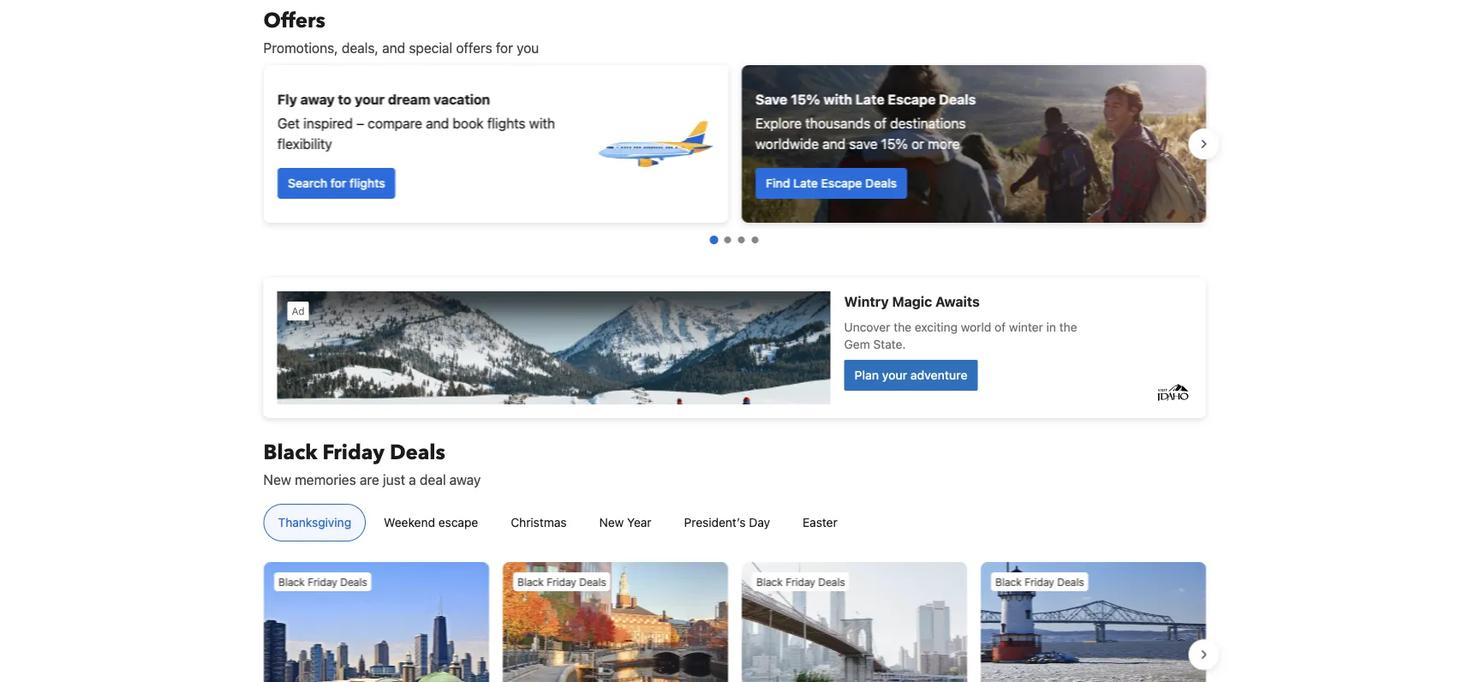 Task type: vqa. For each thing, say whether or not it's contained in the screenshot.
24
no



Task type: locate. For each thing, give the bounding box(es) containing it.
tab list
[[250, 504, 866, 543]]

escape
[[888, 91, 936, 108], [821, 176, 862, 190]]

escape inside save 15% with late escape deals explore thousands of destinations worldwide and save 15% or more
[[888, 91, 936, 108]]

1 vertical spatial away
[[450, 472, 481, 488]]

1 vertical spatial region
[[250, 555, 1220, 682]]

and inside save 15% with late escape deals explore thousands of destinations worldwide and save 15% or more
[[822, 136, 846, 152]]

memories
[[295, 472, 356, 488]]

15% right save
[[791, 91, 820, 108]]

flights right book
[[487, 115, 525, 132]]

late right find
[[793, 176, 818, 190]]

2 horizontal spatial and
[[822, 136, 846, 152]]

0 vertical spatial flights
[[487, 115, 525, 132]]

1 horizontal spatial late
[[856, 91, 885, 108]]

1 vertical spatial for
[[330, 176, 346, 190]]

0 vertical spatial with
[[823, 91, 852, 108]]

escape
[[439, 516, 478, 530]]

1 vertical spatial escape
[[821, 176, 862, 190]]

find
[[766, 176, 790, 190]]

with
[[823, 91, 852, 108], [529, 115, 555, 132]]

0 horizontal spatial new
[[264, 472, 291, 488]]

and inside offers promotions, deals, and special offers for you
[[382, 40, 405, 56]]

0 vertical spatial region
[[250, 58, 1220, 230]]

main content containing offers
[[250, 6, 1220, 682]]

4 black friday deals link from the left
[[981, 562, 1206, 682]]

just
[[383, 472, 405, 488]]

1 black friday deals from the left
[[278, 576, 367, 588]]

late inside save 15% with late escape deals explore thousands of destinations worldwide and save 15% or more
[[856, 91, 885, 108]]

1 region from the top
[[250, 58, 1220, 230]]

offers
[[456, 40, 492, 56]]

save 15% with late escape deals explore thousands of destinations worldwide and save 15% or more
[[755, 91, 976, 152]]

friday for third black friday deals link from right
[[546, 576, 576, 588]]

2 black friday deals from the left
[[517, 576, 606, 588]]

your
[[355, 91, 384, 108]]

new left year
[[600, 516, 624, 530]]

0 vertical spatial 15%
[[791, 91, 820, 108]]

and right the deals,
[[382, 40, 405, 56]]

0 horizontal spatial flights
[[349, 176, 385, 190]]

2 region from the top
[[250, 555, 1220, 682]]

away inside fly away to your dream vacation get inspired – compare and book flights with flexibility
[[300, 91, 334, 108]]

flights
[[487, 115, 525, 132], [349, 176, 385, 190]]

1 black friday deals link from the left
[[264, 562, 489, 682]]

with right book
[[529, 115, 555, 132]]

late
[[856, 91, 885, 108], [793, 176, 818, 190]]

black friday deals link
[[264, 562, 489, 682], [503, 562, 728, 682], [742, 562, 967, 682], [981, 562, 1206, 682]]

save
[[755, 91, 787, 108]]

0 horizontal spatial for
[[330, 176, 346, 190]]

0 vertical spatial away
[[300, 91, 334, 108]]

weekend escape button
[[369, 504, 493, 542]]

1 horizontal spatial escape
[[888, 91, 936, 108]]

15%
[[791, 91, 820, 108], [881, 136, 908, 152]]

book
[[452, 115, 483, 132]]

weekend escape
[[384, 516, 478, 530]]

fly away to your dream vacation get inspired – compare and book flights with flexibility
[[277, 91, 555, 152]]

and
[[382, 40, 405, 56], [426, 115, 449, 132], [822, 136, 846, 152]]

for
[[496, 40, 513, 56], [330, 176, 346, 190]]

15% left or
[[881, 136, 908, 152]]

weekend
[[384, 516, 435, 530]]

black
[[264, 438, 318, 467], [278, 576, 304, 588], [517, 576, 544, 588], [756, 576, 783, 588], [995, 576, 1022, 588]]

new left 'memories'
[[264, 472, 291, 488]]

and inside fly away to your dream vacation get inspired – compare and book flights with flexibility
[[426, 115, 449, 132]]

of
[[874, 115, 887, 132]]

away right deal
[[450, 472, 481, 488]]

escape up destinations
[[888, 91, 936, 108]]

0 vertical spatial escape
[[888, 91, 936, 108]]

1 horizontal spatial with
[[823, 91, 852, 108]]

3 black friday deals from the left
[[756, 576, 845, 588]]

thousands
[[805, 115, 870, 132]]

for right search
[[330, 176, 346, 190]]

save
[[849, 136, 878, 152]]

search for flights
[[288, 176, 385, 190]]

0 vertical spatial late
[[856, 91, 885, 108]]

1 vertical spatial and
[[426, 115, 449, 132]]

black friday deals
[[278, 576, 367, 588], [517, 576, 606, 588], [756, 576, 845, 588], [995, 576, 1084, 588]]

1 vertical spatial new
[[600, 516, 624, 530]]

0 horizontal spatial away
[[300, 91, 334, 108]]

0 horizontal spatial and
[[382, 40, 405, 56]]

4 black friday deals from the left
[[995, 576, 1084, 588]]

deal
[[420, 472, 446, 488]]

2 black friday deals link from the left
[[503, 562, 728, 682]]

escape down 'save'
[[821, 176, 862, 190]]

1 vertical spatial 15%
[[881, 136, 908, 152]]

with up thousands
[[823, 91, 852, 108]]

compare
[[367, 115, 422, 132]]

0 vertical spatial new
[[264, 472, 291, 488]]

tab list containing thanksgiving
[[250, 504, 866, 543]]

progress bar inside main content
[[710, 236, 759, 244]]

promotions,
[[264, 40, 338, 56]]

1 horizontal spatial and
[[426, 115, 449, 132]]

deals
[[939, 91, 976, 108], [865, 176, 897, 190], [390, 438, 445, 467], [340, 576, 367, 588], [579, 576, 606, 588], [818, 576, 845, 588], [1057, 576, 1084, 588]]

black friday deals new memories are just a deal away
[[264, 438, 481, 488]]

flights inside fly away to your dream vacation get inspired – compare and book flights with flexibility
[[487, 115, 525, 132]]

with inside fly away to your dream vacation get inspired – compare and book flights with flexibility
[[529, 115, 555, 132]]

friday for 2nd black friday deals link from the right
[[786, 576, 815, 588]]

0 horizontal spatial escape
[[821, 176, 862, 190]]

and down thousands
[[822, 136, 846, 152]]

1 horizontal spatial flights
[[487, 115, 525, 132]]

search for flights link
[[277, 168, 395, 199]]

0 horizontal spatial 15%
[[791, 91, 820, 108]]

1 vertical spatial late
[[793, 176, 818, 190]]

friday
[[323, 438, 385, 467], [307, 576, 337, 588], [546, 576, 576, 588], [786, 576, 815, 588], [1025, 576, 1054, 588]]

1 vertical spatial with
[[529, 115, 555, 132]]

away
[[300, 91, 334, 108], [450, 472, 481, 488]]

main content
[[250, 6, 1220, 682]]

late up of
[[856, 91, 885, 108]]

1 horizontal spatial for
[[496, 40, 513, 56]]

new year button
[[585, 504, 666, 542]]

black friday deals for third black friday deals link from right
[[517, 576, 606, 588]]

progress bar
[[710, 236, 759, 244]]

2 vertical spatial and
[[822, 136, 846, 152]]

destinations
[[890, 115, 966, 132]]

1 horizontal spatial new
[[600, 516, 624, 530]]

dream
[[388, 91, 430, 108]]

0 vertical spatial and
[[382, 40, 405, 56]]

a
[[409, 472, 416, 488]]

region
[[250, 58, 1220, 230], [250, 555, 1220, 682]]

1 horizontal spatial away
[[450, 472, 481, 488]]

for left you
[[496, 40, 513, 56]]

flights right search
[[349, 176, 385, 190]]

new
[[264, 472, 291, 488], [600, 516, 624, 530]]

and left book
[[426, 115, 449, 132]]

0 vertical spatial for
[[496, 40, 513, 56]]

or
[[912, 136, 924, 152]]

away up the inspired on the left of page
[[300, 91, 334, 108]]

1 horizontal spatial 15%
[[881, 136, 908, 152]]

0 horizontal spatial with
[[529, 115, 555, 132]]



Task type: describe. For each thing, give the bounding box(es) containing it.
day
[[749, 516, 770, 530]]

new inside 'new year' button
[[600, 516, 624, 530]]

deals,
[[342, 40, 379, 56]]

region containing fly away to your dream vacation
[[250, 58, 1220, 230]]

friday inside black friday deals new memories are just a deal away
[[323, 438, 385, 467]]

find late escape deals
[[766, 176, 897, 190]]

fly
[[277, 91, 297, 108]]

1 vertical spatial flights
[[349, 176, 385, 190]]

new inside black friday deals new memories are just a deal away
[[264, 472, 291, 488]]

are
[[360, 472, 379, 488]]

deals inside save 15% with late escape deals explore thousands of destinations worldwide and save 15% or more
[[939, 91, 976, 108]]

offers
[[264, 6, 326, 35]]

new year
[[600, 516, 652, 530]]

group of friends hiking in the mountains on a sunny day image
[[742, 65, 1206, 223]]

with inside save 15% with late escape deals explore thousands of destinations worldwide and save 15% or more
[[823, 91, 852, 108]]

for inside search for flights link
[[330, 176, 346, 190]]

fly away to your dream vacation image
[[594, 84, 714, 204]]

get
[[277, 115, 300, 132]]

friday for 1st black friday deals link from the right
[[1025, 576, 1054, 588]]

flexibility
[[277, 136, 332, 152]]

region containing black friday deals
[[250, 555, 1220, 682]]

you
[[517, 40, 539, 56]]

0 horizontal spatial late
[[793, 176, 818, 190]]

special
[[409, 40, 453, 56]]

inspired
[[303, 115, 353, 132]]

–
[[356, 115, 364, 132]]

thanksgiving
[[278, 516, 351, 530]]

to
[[338, 91, 351, 108]]

friday for 4th black friday deals link from the right
[[307, 576, 337, 588]]

explore
[[755, 115, 802, 132]]

for inside offers promotions, deals, and special offers for you
[[496, 40, 513, 56]]

black friday deals for 2nd black friday deals link from the right
[[756, 576, 845, 588]]

black inside black friday deals new memories are just a deal away
[[264, 438, 318, 467]]

find late escape deals link
[[755, 168, 907, 199]]

deals inside find late escape deals link
[[865, 176, 897, 190]]

deals inside black friday deals new memories are just a deal away
[[390, 438, 445, 467]]

offers promotions, deals, and special offers for you
[[264, 6, 539, 56]]

3 black friday deals link from the left
[[742, 562, 967, 682]]

black friday deals for 4th black friday deals link from the right
[[278, 576, 367, 588]]

black friday deals for 1st black friday deals link from the right
[[995, 576, 1084, 588]]

president's day
[[684, 516, 770, 530]]

vacation
[[433, 91, 490, 108]]

easter
[[803, 516, 838, 530]]

easter button
[[788, 504, 853, 542]]

search
[[288, 176, 327, 190]]

christmas
[[511, 516, 567, 530]]

year
[[627, 516, 652, 530]]

away inside black friday deals new memories are just a deal away
[[450, 472, 481, 488]]

more
[[928, 136, 960, 152]]

thanksgiving button
[[264, 504, 366, 542]]

christmas button
[[496, 504, 582, 542]]

advertisement region
[[264, 278, 1206, 418]]

worldwide
[[755, 136, 819, 152]]

president's
[[684, 516, 746, 530]]

president's day button
[[670, 504, 785, 542]]



